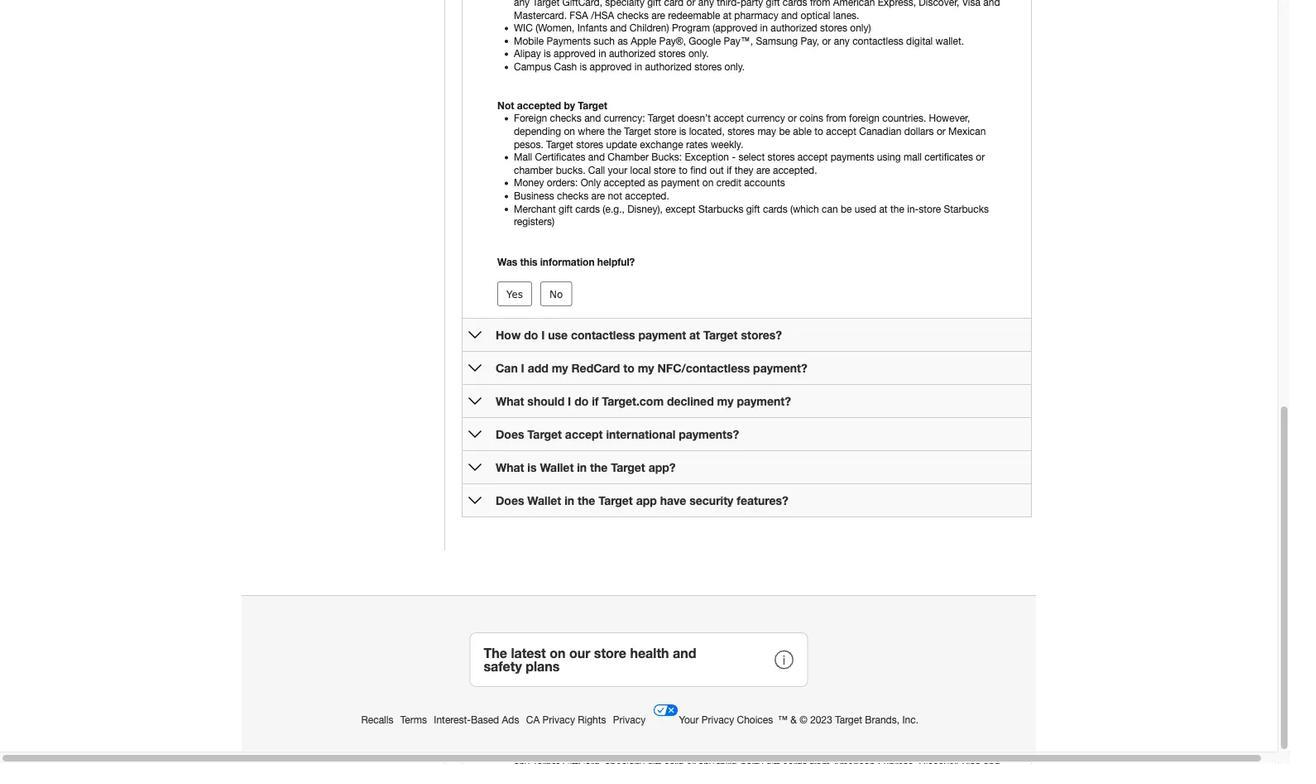Task type: describe. For each thing, give the bounding box(es) containing it.
money
[[514, 177, 544, 189]]

0 vertical spatial approved
[[554, 48, 596, 60]]

only)
[[850, 22, 871, 34]]

privacy link
[[613, 714, 649, 726]]

depending
[[514, 126, 561, 137]]

as inside not accepted by target foreign checks and currency: target doesn't accept currency or coins from foreign countries. however, depending on where the target store is located, stores may be able to accept canadian dollars or mexican pesos. target stores update exchange rates weekly. mall certificates and chamber bucks: exception - select stores accept payments using mall certificates or chamber bucks. call your local store to find out if they are accepted. money orders: only accepted as payment on credit accounts business checks are not accepted. merchant gift cards (e.g., disney), except starbucks gift cards (which can be used at the in-store starbucks registers)
[[648, 177, 659, 189]]

helpful?
[[598, 256, 635, 268]]

using
[[877, 151, 901, 163]]

1 horizontal spatial accepted
[[604, 177, 645, 189]]

0 vertical spatial checks
[[550, 113, 582, 124]]

privacy inside "link"
[[702, 714, 734, 726]]

is right cash
[[580, 61, 587, 73]]

target right by at the left top of page
[[578, 100, 608, 111]]

target down currency: on the left of page
[[624, 126, 652, 137]]

0 horizontal spatial only.
[[689, 48, 709, 60]]

terms link
[[400, 714, 430, 726]]

0 vertical spatial are
[[757, 164, 770, 176]]

1 starbucks from the left
[[699, 203, 744, 215]]

weekly.
[[711, 139, 744, 150]]

doesn't
[[678, 113, 711, 124]]

mexican
[[949, 126, 986, 137]]

bucks:
[[652, 151, 682, 163]]

by
[[564, 100, 575, 111]]

dollars
[[905, 126, 934, 137]]

accounts
[[744, 177, 785, 189]]

stores down may
[[768, 151, 795, 163]]

accept down able
[[798, 151, 828, 163]]

payment inside not accepted by target foreign checks and currency: target doesn't accept currency or coins from foreign countries. however, depending on where the target store is located, stores may be able to accept canadian dollars or mexican pesos. target stores update exchange rates weekly. mall certificates and chamber bucks: exception - select stores accept payments using mall certificates or chamber bucks. call your local store to find out if they are accepted. money orders: only accepted as payment on credit accounts business checks are not accepted. merchant gift cards (e.g., disney), except starbucks gift cards (which can be used at the in-store starbucks registers)
[[661, 177, 700, 189]]

apple
[[631, 35, 657, 47]]

1 horizontal spatial to
[[679, 164, 688, 176]]

interest-based ads link
[[434, 714, 522, 726]]

certificates
[[535, 151, 586, 163]]

if inside not accepted by target foreign checks and currency: target doesn't accept currency or coins from foreign countries. however, depending on where the target store is located, stores may be able to accept canadian dollars or mexican pesos. target stores update exchange rates weekly. mall certificates and chamber bucks: exception - select stores accept payments using mall certificates or chamber bucks. call your local store to find out if they are accepted. money orders: only accepted as payment on credit accounts business checks are not accepted. merchant gift cards (e.g., disney), except starbucks gift cards (which can be used at the in-store starbucks registers)
[[727, 164, 732, 176]]

how
[[496, 328, 521, 342]]

payment? for what should i do if target.com declined my payment?
[[737, 394, 791, 408]]

0 horizontal spatial i
[[521, 361, 525, 375]]

is inside not accepted by target foreign checks and currency: target doesn't accept currency or coins from foreign countries. however, depending on where the target store is located, stores may be able to accept canadian dollars or mexican pesos. target stores update exchange rates weekly. mall certificates and chamber bucks: exception - select stores accept payments using mall certificates or chamber bucks. call your local store to find out if they are accepted. money orders: only accepted as payment on credit accounts business checks are not accepted. merchant gift cards (e.g., disney), except starbucks gift cards (which can be used at the in-store starbucks registers)
[[679, 126, 687, 137]]

1 vertical spatial approved
[[590, 61, 632, 73]]

coins
[[800, 113, 824, 124]]

1 horizontal spatial do
[[575, 394, 589, 408]]

2 gift from the left
[[746, 203, 760, 215]]

the latest on our store health and safety plans
[[484, 646, 697, 675]]

™ & © 2023 target brands, inc.
[[778, 714, 919, 726]]

the latest on our store health and safety plans link
[[470, 633, 808, 687]]

and up call
[[588, 151, 605, 163]]

circle arrow e image for what is wallet in the target app?
[[469, 461, 482, 474]]

disney),
[[628, 203, 663, 215]]

able
[[793, 126, 812, 137]]

1 , from the left
[[683, 35, 686, 47]]

0 vertical spatial accepted.
[[773, 164, 817, 176]]

ca privacy rights link
[[526, 714, 609, 726]]

store down mall
[[919, 203, 941, 215]]

recalls terms interest-based ads ca privacy rights privacy
[[361, 714, 649, 726]]

this
[[520, 256, 538, 268]]

1 horizontal spatial my
[[638, 361, 654, 375]]

your
[[608, 164, 628, 176]]

our
[[569, 646, 591, 661]]

i for should
[[568, 394, 571, 408]]

what is wallet in the target app? link
[[496, 461, 676, 474]]

should
[[528, 394, 565, 408]]

any
[[834, 35, 850, 47]]

and inside the latest on our store health and safety plans
[[673, 646, 697, 661]]

target left app?
[[611, 461, 646, 474]]

in up samsung
[[760, 22, 768, 34]]

and up where on the top left of the page
[[585, 113, 601, 124]]

information
[[540, 256, 595, 268]]

2023
[[811, 714, 833, 726]]

is down should
[[528, 461, 537, 474]]

the left in-
[[891, 203, 905, 215]]

or down mexican
[[976, 151, 985, 163]]

used
[[855, 203, 877, 215]]

in down such
[[599, 48, 606, 60]]

can
[[822, 203, 838, 215]]

2 cards from the left
[[763, 203, 788, 215]]

rates
[[686, 139, 708, 150]]

as inside 'wic (women, infants and children) program (approved in authorized stores only) mobile payments such as apple pay ® , google pay ™ , samsung pay, or any contactless digital wallet. alipay is approved in authorized stores only. campus cash is approved in authorized stores only.'
[[618, 35, 628, 47]]

except
[[666, 203, 696, 215]]

what should i do if target.com declined my payment? link
[[496, 394, 791, 408]]

pay,
[[801, 35, 820, 47]]

certificates
[[925, 151, 973, 163]]

exchange
[[640, 139, 683, 150]]

exception
[[685, 151, 729, 163]]

cash
[[554, 61, 577, 73]]

2 starbucks from the left
[[944, 203, 989, 215]]

foreign
[[514, 113, 547, 124]]

circle arrow e image for what should i do if target.com declined my payment?
[[469, 395, 482, 408]]

1 privacy from the left
[[543, 714, 575, 726]]

stores?
[[741, 328, 782, 342]]

orders:
[[547, 177, 578, 189]]

select
[[739, 151, 765, 163]]

accept up what is wallet in the target app? link
[[565, 427, 603, 441]]

stores down google
[[695, 61, 722, 73]]

can i add my redcard to my nfc/contactless payment? link
[[496, 361, 811, 375]]

in down what is wallet in the target app?
[[565, 494, 575, 507]]

chamber
[[514, 164, 553, 176]]

store down bucks:
[[654, 164, 676, 176]]

merchant
[[514, 203, 556, 215]]

0 vertical spatial be
[[779, 126, 791, 137]]

chamber
[[608, 151, 649, 163]]

inc.
[[903, 714, 919, 726]]

®
[[676, 36, 683, 47]]

1 horizontal spatial ™
[[778, 714, 788, 726]]

located,
[[689, 126, 725, 137]]

international
[[606, 427, 676, 441]]

does target accept international payments? link
[[496, 427, 740, 441]]

the
[[484, 646, 507, 661]]

campus
[[514, 61, 551, 73]]

0 vertical spatial accepted
[[517, 100, 561, 111]]

2 , from the left
[[751, 35, 753, 47]]

2 privacy from the left
[[613, 714, 646, 726]]

does wallet in the target app have security features?
[[496, 494, 789, 507]]

©
[[800, 714, 808, 726]]

wic
[[514, 22, 533, 34]]

payments
[[547, 35, 591, 47]]

1 pay from the left
[[659, 35, 676, 47]]

or down however,
[[937, 126, 946, 137]]

(women,
[[536, 22, 575, 34]]

circle arrow e image for how do i use contactless payment at target stores?
[[469, 329, 482, 342]]

(approved
[[713, 22, 758, 34]]

where
[[578, 126, 605, 137]]

how do i use contactless payment at target stores? link
[[496, 328, 782, 342]]

and inside 'wic (women, infants and children) program (approved in authorized stores only) mobile payments such as apple pay ® , google pay ™ , samsung pay, or any contactless digital wallet. alipay is approved in authorized stores only. campus cash is approved in authorized stores only.'
[[610, 22, 627, 34]]

circle arrow e image for can i add my redcard to my nfc/contactless payment?
[[469, 362, 482, 375]]

0 horizontal spatial contactless
[[571, 328, 635, 342]]

1 vertical spatial accepted.
[[625, 190, 670, 202]]

nfc/contactless
[[658, 361, 750, 375]]

only
[[581, 177, 601, 189]]

app
[[636, 494, 657, 507]]

credit
[[717, 177, 742, 189]]

in-
[[907, 203, 919, 215]]

terms
[[400, 714, 427, 726]]

foreign
[[849, 113, 880, 124]]

i for do
[[542, 328, 545, 342]]

in down does target accept international payments?
[[577, 461, 587, 474]]



Task type: vqa. For each thing, say whether or not it's contained in the screenshot.
"Alipay"
yes



Task type: locate. For each thing, give the bounding box(es) containing it.
plans
[[526, 659, 560, 675]]

target up 'exchange'
[[648, 113, 675, 124]]

target down should
[[528, 427, 562, 441]]

2 vertical spatial authorized
[[645, 61, 692, 73]]

are up accounts
[[757, 164, 770, 176]]

target left app
[[599, 494, 633, 507]]

1 horizontal spatial at
[[879, 203, 888, 215]]

1 vertical spatial only.
[[725, 61, 745, 73]]

target up nfc/contactless
[[704, 328, 738, 342]]

logo image
[[653, 697, 679, 724]]

at up nfc/contactless
[[690, 328, 700, 342]]

rights
[[578, 714, 606, 726]]

1 vertical spatial be
[[841, 203, 852, 215]]

None submit
[[498, 282, 532, 307], [541, 282, 572, 307], [498, 282, 532, 307], [541, 282, 572, 307]]

be right can
[[841, 203, 852, 215]]

1 vertical spatial checks
[[557, 190, 589, 202]]

program
[[672, 22, 710, 34]]

payment up can i add my redcard to my nfc/contactless payment?
[[639, 328, 686, 342]]

i right should
[[568, 394, 571, 408]]

can
[[496, 361, 518, 375]]

™ inside 'wic (women, infants and children) program (approved in authorized stores only) mobile payments such as apple pay ® , google pay ™ , samsung pay, or any contactless digital wallet. alipay is approved in authorized stores only. campus cash is approved in authorized stores only.'
[[741, 36, 751, 47]]

target right 2023
[[835, 714, 863, 726]]

based
[[471, 714, 499, 726]]

have
[[660, 494, 687, 507]]

infants
[[578, 22, 608, 34]]

was this information helpful?
[[498, 256, 635, 268]]

approved down payments
[[554, 48, 596, 60]]

are down only on the top of page
[[592, 190, 605, 202]]

0 horizontal spatial as
[[618, 35, 628, 47]]

1 horizontal spatial if
[[727, 164, 732, 176]]

3 privacy from the left
[[702, 714, 734, 726]]

0 vertical spatial only.
[[689, 48, 709, 60]]

&
[[791, 714, 797, 726]]

1 vertical spatial circle arrow e image
[[469, 395, 482, 408]]

digital
[[906, 35, 933, 47]]

1 horizontal spatial are
[[757, 164, 770, 176]]

stores down where on the top left of the page
[[576, 139, 604, 150]]

0 vertical spatial ™
[[741, 36, 751, 47]]

0 vertical spatial what
[[496, 394, 524, 408]]

use
[[548, 328, 568, 342]]

0 vertical spatial on
[[564, 126, 575, 137]]

1 horizontal spatial only.
[[725, 61, 745, 73]]

or up able
[[788, 113, 797, 124]]

gift
[[559, 203, 573, 215], [746, 203, 760, 215]]

2 circle arrow e image from the top
[[469, 395, 482, 408]]

cards down accounts
[[763, 203, 788, 215]]

pay down children)
[[659, 35, 676, 47]]

or
[[822, 35, 831, 47], [788, 113, 797, 124], [937, 126, 946, 137], [976, 151, 985, 163]]

countries.
[[883, 113, 926, 124]]

accept down "from"
[[826, 126, 857, 137]]

0 vertical spatial as
[[618, 35, 628, 47]]

not accepted by target foreign checks and currency: target doesn't accept currency or coins from foreign countries. however, depending on where the target store is located, stores may be able to accept canadian dollars or mexican pesos. target stores update exchange rates weekly. mall certificates and chamber bucks: exception - select stores accept payments using mall certificates or chamber bucks. call your local store to find out if they are accepted. money orders: only accepted as payment on credit accounts business checks are not accepted. merchant gift cards (e.g., disney), except starbucks gift cards (which can be used at the in-store starbucks registers)
[[498, 100, 989, 228]]

0 horizontal spatial gift
[[559, 203, 573, 215]]

1 circle arrow e image from the top
[[469, 362, 482, 375]]

currency
[[747, 113, 785, 124]]

2 horizontal spatial privacy
[[702, 714, 734, 726]]

i left use
[[542, 328, 545, 342]]

stores up any
[[820, 22, 848, 34]]

does target accept international payments?
[[496, 427, 740, 441]]

1 vertical spatial on
[[703, 177, 714, 189]]

contactless up redcard
[[571, 328, 635, 342]]

2 does from the top
[[496, 494, 524, 507]]

1 vertical spatial at
[[690, 328, 700, 342]]

0 horizontal spatial accepted
[[517, 100, 561, 111]]

0 horizontal spatial cards
[[576, 203, 600, 215]]

1 horizontal spatial gift
[[746, 203, 760, 215]]

authorized up pay,
[[771, 22, 818, 34]]

mall
[[514, 151, 532, 163]]

1 horizontal spatial be
[[841, 203, 852, 215]]

store inside the latest on our store health and safety plans
[[594, 646, 627, 661]]

on left our
[[550, 646, 566, 661]]

1 vertical spatial if
[[592, 394, 599, 408]]

1 does from the top
[[496, 427, 524, 441]]

mobile
[[514, 35, 544, 47]]

cards
[[576, 203, 600, 215], [763, 203, 788, 215]]

0 vertical spatial payment
[[661, 177, 700, 189]]

4 circle arrow e image from the top
[[469, 494, 482, 507]]

circle arrow e image left can
[[469, 362, 482, 375]]

store up 'exchange'
[[654, 126, 677, 137]]

how do i use contactless payment at target stores?
[[496, 328, 782, 342]]

authorized down ®
[[645, 61, 692, 73]]

payments
[[831, 151, 874, 163]]

0 horizontal spatial privacy
[[543, 714, 575, 726]]

0 vertical spatial if
[[727, 164, 732, 176]]

1 vertical spatial does
[[496, 494, 524, 507]]

accept up located,
[[714, 113, 744, 124]]

wallet down should
[[540, 461, 574, 474]]

google
[[689, 35, 721, 47]]

1 vertical spatial accepted
[[604, 177, 645, 189]]

1 horizontal spatial starbucks
[[944, 203, 989, 215]]

target.com
[[602, 394, 664, 408]]

2 circle arrow e image from the top
[[469, 428, 482, 441]]

1 vertical spatial are
[[592, 190, 605, 202]]

™ left &
[[778, 714, 788, 726]]

0 vertical spatial to
[[815, 126, 824, 137]]

what for what is wallet in the target app?
[[496, 461, 524, 474]]

1 vertical spatial i
[[521, 361, 525, 375]]

contactless
[[853, 35, 904, 47], [571, 328, 635, 342]]

1 gift from the left
[[559, 203, 573, 215]]

does down can
[[496, 427, 524, 441]]

-
[[732, 151, 736, 163]]

stores down ®
[[659, 48, 686, 60]]

my right add
[[552, 361, 568, 375]]

on left where on the top left of the page
[[564, 126, 575, 137]]

2 vertical spatial to
[[624, 361, 635, 375]]

your privacy choices
[[679, 714, 773, 726]]

1 vertical spatial do
[[575, 394, 589, 408]]

i left add
[[521, 361, 525, 375]]

2 pay from the left
[[724, 35, 741, 47]]

does
[[496, 427, 524, 441], [496, 494, 524, 507]]

authorized down apple
[[609, 48, 656, 60]]

privacy right rights
[[613, 714, 646, 726]]

1 horizontal spatial accepted.
[[773, 164, 817, 176]]

approved
[[554, 48, 596, 60], [590, 61, 632, 73]]

does for does target accept international payments?
[[496, 427, 524, 441]]

0 vertical spatial wallet
[[540, 461, 574, 474]]

business
[[514, 190, 554, 202]]

starbucks down credit
[[699, 203, 744, 215]]

as right such
[[618, 35, 628, 47]]

interest-
[[434, 714, 471, 726]]

the
[[608, 126, 622, 137], [891, 203, 905, 215], [590, 461, 608, 474], [578, 494, 595, 507]]

store right our
[[594, 646, 627, 661]]

or inside 'wic (women, infants and children) program (approved in authorized stores only) mobile payments such as apple pay ® , google pay ™ , samsung pay, or any contactless digital wallet. alipay is approved in authorized stores only. campus cash is approved in authorized stores only.'
[[822, 35, 831, 47]]

recalls link
[[361, 714, 396, 726]]

in down apple
[[635, 61, 643, 73]]

payments?
[[679, 427, 740, 441]]

can i add my redcard to my nfc/contactless payment?
[[496, 361, 811, 375]]

,
[[683, 35, 686, 47], [751, 35, 753, 47]]

0 vertical spatial circle arrow e image
[[469, 362, 482, 375]]

security
[[690, 494, 734, 507]]

circle arrow e image
[[469, 329, 482, 342], [469, 428, 482, 441], [469, 461, 482, 474], [469, 494, 482, 507]]

0 vertical spatial payment?
[[753, 361, 808, 375]]

stores up weekly. at the right of page
[[728, 126, 755, 137]]

1 horizontal spatial privacy
[[613, 714, 646, 726]]

in
[[760, 22, 768, 34], [599, 48, 606, 60], [635, 61, 643, 73], [577, 461, 587, 474], [565, 494, 575, 507]]

0 vertical spatial do
[[524, 328, 538, 342]]

payment? for can i add my redcard to my nfc/contactless payment?
[[753, 361, 808, 375]]

wallet
[[540, 461, 574, 474], [528, 494, 561, 507]]

1 vertical spatial payment?
[[737, 394, 791, 408]]

does for does wallet in the target app have security features?
[[496, 494, 524, 507]]

circle arrow e image
[[469, 362, 482, 375], [469, 395, 482, 408]]

gift down orders:
[[559, 203, 573, 215]]

checks down by at the left top of page
[[550, 113, 582, 124]]

health
[[630, 646, 669, 661]]

(which
[[791, 203, 819, 215]]

mall
[[904, 151, 922, 163]]

1 cards from the left
[[576, 203, 600, 215]]

0 vertical spatial does
[[496, 427, 524, 441]]

1 horizontal spatial ,
[[751, 35, 753, 47]]

target up certificates
[[546, 139, 574, 150]]

2 vertical spatial i
[[568, 394, 571, 408]]

1 vertical spatial what
[[496, 461, 524, 474]]

does wallet in the target app have security features? link
[[496, 494, 789, 507]]

the up update in the left of the page
[[608, 126, 622, 137]]

1 vertical spatial wallet
[[528, 494, 561, 507]]

1 vertical spatial payment
[[639, 328, 686, 342]]

3 circle arrow e image from the top
[[469, 461, 482, 474]]

2 horizontal spatial to
[[815, 126, 824, 137]]

what is wallet in the target app?
[[496, 461, 676, 474]]

only.
[[689, 48, 709, 60], [725, 61, 745, 73]]

to left find
[[679, 164, 688, 176]]

add
[[528, 361, 549, 375]]

1 horizontal spatial i
[[542, 328, 545, 342]]

0 horizontal spatial are
[[592, 190, 605, 202]]

safety
[[484, 659, 522, 675]]

do right should
[[575, 394, 589, 408]]

latest
[[511, 646, 546, 661]]

0 vertical spatial at
[[879, 203, 888, 215]]

what should i do if target.com declined my payment?
[[496, 394, 791, 408]]

not
[[498, 100, 514, 111]]

contactless down only)
[[853, 35, 904, 47]]

the down does target accept international payments?
[[590, 461, 608, 474]]

1 vertical spatial ™
[[778, 714, 788, 726]]

ca
[[526, 714, 540, 726]]

find
[[691, 164, 707, 176]]

at right used
[[879, 203, 888, 215]]

only. down google
[[689, 48, 709, 60]]

be
[[779, 126, 791, 137], [841, 203, 852, 215]]

and up such
[[610, 22, 627, 34]]

accepted. up disney),
[[625, 190, 670, 202]]

at
[[879, 203, 888, 215], [690, 328, 700, 342]]

0 vertical spatial contactless
[[853, 35, 904, 47]]

what
[[496, 394, 524, 408], [496, 461, 524, 474]]

i
[[542, 328, 545, 342], [521, 361, 525, 375], [568, 394, 571, 408]]

they
[[735, 164, 754, 176]]

2 horizontal spatial my
[[717, 394, 734, 408]]

0 horizontal spatial pay
[[659, 35, 676, 47]]

declined
[[667, 394, 714, 408]]

2 what from the top
[[496, 461, 524, 474]]

1 circle arrow e image from the top
[[469, 329, 482, 342]]

update
[[606, 139, 637, 150]]

2 horizontal spatial i
[[568, 394, 571, 408]]

™ down the (approved
[[741, 36, 751, 47]]

0 horizontal spatial starbucks
[[699, 203, 744, 215]]

1 vertical spatial authorized
[[609, 48, 656, 60]]

1 horizontal spatial contactless
[[853, 35, 904, 47]]

my
[[552, 361, 568, 375], [638, 361, 654, 375], [717, 394, 734, 408]]

privacy right your
[[702, 714, 734, 726]]

is down doesn't
[[679, 126, 687, 137]]

1 vertical spatial to
[[679, 164, 688, 176]]

1 vertical spatial as
[[648, 177, 659, 189]]

circle arrow e image for does target accept international payments?
[[469, 428, 482, 441]]

registers)
[[514, 216, 555, 228]]

1 horizontal spatial pay
[[724, 35, 741, 47]]

0 vertical spatial i
[[542, 328, 545, 342]]

accepted.
[[773, 164, 817, 176], [625, 190, 670, 202]]

such
[[594, 35, 615, 47]]

to
[[815, 126, 824, 137], [679, 164, 688, 176], [624, 361, 635, 375]]

cards down only on the top of page
[[576, 203, 600, 215]]

as down local
[[648, 177, 659, 189]]

on down out
[[703, 177, 714, 189]]

0 horizontal spatial to
[[624, 361, 635, 375]]

0 horizontal spatial do
[[524, 328, 538, 342]]

payment? down stores? at the top right
[[753, 361, 808, 375]]

1 what from the top
[[496, 394, 524, 408]]

0 horizontal spatial my
[[552, 361, 568, 375]]

circle arrow e image for does wallet in the target app have security features?
[[469, 494, 482, 507]]

do right how
[[524, 328, 538, 342]]

only. down the (approved
[[725, 61, 745, 73]]

however,
[[929, 113, 970, 124]]

on inside the latest on our store health and safety plans
[[550, 646, 566, 661]]

the down what is wallet in the target app? link
[[578, 494, 595, 507]]

1 horizontal spatial as
[[648, 177, 659, 189]]

and right health
[[673, 646, 697, 661]]

1 vertical spatial contactless
[[571, 328, 635, 342]]

if down redcard
[[592, 394, 599, 408]]

choices
[[737, 714, 773, 726]]

be left able
[[779, 126, 791, 137]]

at inside not accepted by target foreign checks and currency: target doesn't accept currency or coins from foreign countries. however, depending on where the target store is located, stores may be able to accept canadian dollars or mexican pesos. target stores update exchange rates weekly. mall certificates and chamber bucks: exception - select stores accept payments using mall certificates or chamber bucks. call your local store to find out if they are accepted. money orders: only accepted as payment on credit accounts business checks are not accepted. merchant gift cards (e.g., disney), except starbucks gift cards (which can be used at the in-store starbucks registers)
[[879, 203, 888, 215]]

ads
[[502, 714, 519, 726]]

0 horizontal spatial if
[[592, 394, 599, 408]]

do
[[524, 328, 538, 342], [575, 394, 589, 408]]

2 vertical spatial on
[[550, 646, 566, 661]]

accepted up foreign at left top
[[517, 100, 561, 111]]

, down program at the right
[[683, 35, 686, 47]]

accepted down "your"
[[604, 177, 645, 189]]

0 horizontal spatial accepted.
[[625, 190, 670, 202]]

0 vertical spatial authorized
[[771, 22, 818, 34]]

pay down the (approved
[[724, 35, 741, 47]]

what for what should i do if target.com declined my payment?
[[496, 394, 524, 408]]

wallet.
[[936, 35, 964, 47]]

0 horizontal spatial at
[[690, 328, 700, 342]]

0 horizontal spatial ,
[[683, 35, 686, 47]]

is up campus
[[544, 48, 551, 60]]

pesos.
[[514, 139, 544, 150]]

1 horizontal spatial cards
[[763, 203, 788, 215]]

or left any
[[822, 35, 831, 47]]

checks down orders:
[[557, 190, 589, 202]]

out
[[710, 164, 724, 176]]

contactless inside 'wic (women, infants and children) program (approved in authorized stores only) mobile payments such as apple pay ® , google pay ™ , samsung pay, or any contactless digital wallet. alipay is approved in authorized stores only. campus cash is approved in authorized stores only.'
[[853, 35, 904, 47]]

payment? up payments?
[[737, 394, 791, 408]]

accepted. up accounts
[[773, 164, 817, 176]]

to right redcard
[[624, 361, 635, 375]]

gift down accounts
[[746, 203, 760, 215]]

privacy right ca
[[543, 714, 575, 726]]

children)
[[630, 22, 669, 34]]

if right out
[[727, 164, 732, 176]]

0 horizontal spatial be
[[779, 126, 791, 137]]

circle arrow e image left should
[[469, 395, 482, 408]]

features?
[[737, 494, 789, 507]]

my up what should i do if target.com declined my payment?
[[638, 361, 654, 375]]

0 horizontal spatial ™
[[741, 36, 751, 47]]

my right declined
[[717, 394, 734, 408]]

payment down find
[[661, 177, 700, 189]]

wic (women, infants and children) program (approved in authorized stores only) mobile payments such as apple pay ® , google pay ™ , samsung pay, or any contactless digital wallet. alipay is approved in authorized stores only. campus cash is approved in authorized stores only.
[[514, 22, 964, 73]]



